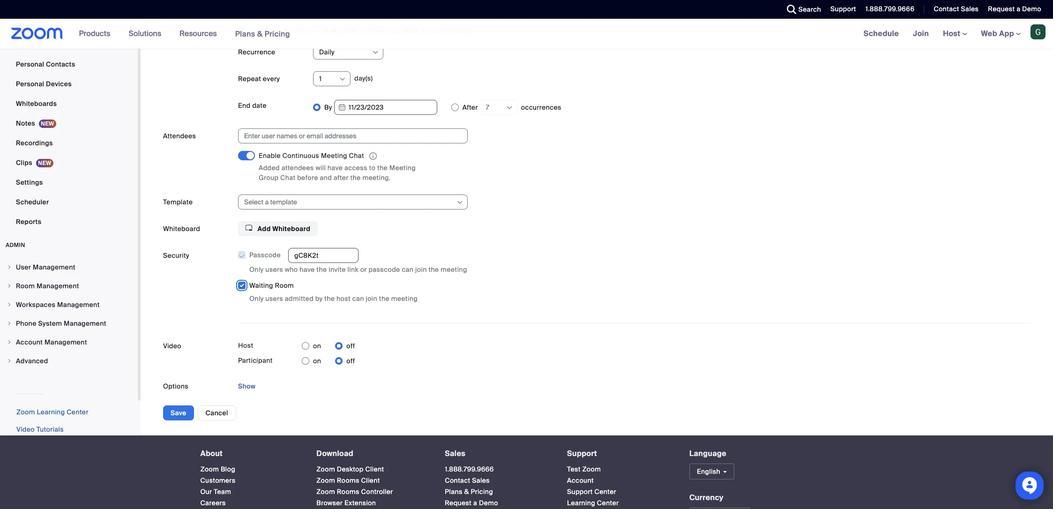 Task type: vqa. For each thing, say whether or not it's contained in the screenshot.
the Cancel
yes



Task type: describe. For each thing, give the bounding box(es) containing it.
system
[[38, 320, 62, 328]]

0 vertical spatial sales
[[961, 5, 979, 13]]

show options image for 1
[[339, 75, 347, 83]]

advanced
[[16, 357, 48, 365]]

management for room management
[[37, 282, 79, 290]]

meeting inside the added attendees will have access to the meeting group chat before and after the meeting.
[[390, 164, 416, 172]]

room inside security group
[[275, 282, 294, 290]]

1.888.799.9666 link
[[445, 465, 494, 474]]

show options image for 7
[[506, 104, 513, 112]]

english
[[697, 468, 721, 476]]

video tutorials link
[[16, 426, 64, 434]]

0 horizontal spatial meeting
[[283, 26, 309, 35]]

devices
[[46, 80, 72, 88]]

1 horizontal spatial a
[[1017, 5, 1021, 13]]

off for participant
[[347, 357, 355, 365]]

right image for workspaces
[[7, 302, 12, 308]]

occurrences
[[521, 103, 562, 112]]

advanced menu item
[[0, 352, 138, 370]]

workspaces management menu item
[[0, 296, 138, 314]]

zoom inside zoom blog customers our team careers
[[200, 465, 219, 474]]

& inside 1.888.799.9666 contact sales plans & pricing request a demo
[[464, 488, 469, 496]]

daily button
[[319, 45, 371, 59]]

occurrence(s)
[[428, 26, 473, 35]]

to
[[369, 164, 376, 172]]

meetings navigation
[[857, 19, 1054, 49]]

zoom blog link
[[200, 465, 235, 474]]

template
[[163, 198, 193, 206]]

tutorials
[[36, 426, 64, 434]]

2 vertical spatial center
[[597, 499, 619, 507]]

host option group
[[302, 339, 355, 354]]

recurring meeting
[[249, 26, 309, 35]]

account inside menu item
[[16, 338, 43, 347]]

right image for room
[[7, 283, 12, 289]]

0 horizontal spatial learning
[[37, 408, 65, 417]]

every day, until nov 23, 2023, 7 occurrence(s)
[[323, 26, 473, 35]]

join link
[[906, 19, 936, 49]]

right image inside 'advanced' menu item
[[7, 358, 12, 364]]

added
[[259, 164, 280, 172]]

personal contacts link
[[0, 55, 138, 74]]

our
[[200, 488, 212, 496]]

1.888.799.9666 for 1.888.799.9666
[[866, 5, 915, 13]]

workspaces
[[16, 301, 55, 309]]

contact inside 1.888.799.9666 contact sales plans & pricing request a demo
[[445, 476, 471, 485]]

0 vertical spatial center
[[67, 408, 89, 417]]

cancel
[[206, 409, 228, 418]]

contact sales
[[934, 5, 979, 13]]

sales inside 1.888.799.9666 contact sales plans & pricing request a demo
[[472, 476, 490, 485]]

currency
[[690, 493, 724, 503]]

notes
[[16, 119, 35, 128]]

about link
[[200, 449, 223, 459]]

0 vertical spatial support
[[831, 5, 857, 13]]

passcode
[[369, 266, 400, 274]]

learning center link
[[567, 499, 619, 507]]

zoom desktop client zoom rooms client zoom rooms controller browser extension
[[317, 465, 393, 507]]

users for admitted
[[266, 295, 283, 303]]

host
[[337, 295, 351, 303]]

select meeting template text field
[[244, 195, 456, 209]]

download link
[[317, 449, 354, 459]]

careers link
[[200, 499, 226, 507]]

web app button
[[982, 29, 1021, 38]]

a inside 1.888.799.9666 contact sales plans & pricing request a demo
[[474, 499, 477, 507]]

2 horizontal spatial meeting
[[441, 266, 467, 274]]

admitted
[[285, 295, 314, 303]]

show options image for daily
[[372, 49, 379, 56]]

users for who
[[266, 266, 283, 274]]

personal devices link
[[0, 75, 138, 94]]

whiteboards
[[16, 100, 57, 108]]

english button
[[690, 464, 735, 480]]

team
[[214, 488, 231, 496]]

have for the
[[300, 266, 315, 274]]

passcode
[[249, 251, 281, 259]]

options
[[163, 382, 188, 391]]

right image
[[7, 321, 12, 327]]

request a demo
[[989, 5, 1042, 13]]

day,
[[345, 26, 358, 35]]

phone system management menu item
[[0, 315, 138, 333]]

7 inside popup button
[[486, 103, 490, 112]]

link
[[348, 266, 359, 274]]

clips link
[[0, 154, 138, 172]]

management for account management
[[45, 338, 87, 347]]

user management menu item
[[0, 259, 138, 276]]

whiteboard inside "button"
[[273, 225, 311, 233]]

phone for phone system management
[[16, 320, 36, 328]]

show
[[238, 382, 256, 391]]

end
[[238, 101, 251, 110]]

recurring
[[249, 26, 281, 35]]

1 vertical spatial host
[[238, 341, 253, 350]]

group
[[259, 174, 279, 182]]

products
[[79, 29, 110, 38]]

enable
[[259, 151, 281, 160]]

phone for phone
[[16, 41, 36, 49]]

chat inside application
[[349, 151, 364, 160]]

waiting room
[[249, 282, 294, 290]]

test
[[567, 465, 581, 474]]

join
[[913, 29, 929, 38]]

1 vertical spatial support
[[567, 449, 597, 459]]

2 rooms from the top
[[337, 488, 360, 496]]

recordings link
[[0, 134, 138, 153]]

scheduler link
[[0, 193, 138, 212]]

web app
[[982, 29, 1015, 38]]

room management
[[16, 282, 79, 290]]

every
[[325, 26, 343, 35]]

7 button
[[486, 100, 514, 114]]

participant option group
[[302, 354, 355, 369]]

right image for account
[[7, 340, 12, 345]]

enable continuous meeting chat
[[259, 151, 364, 160]]

save
[[171, 409, 186, 418]]

webinars
[[16, 21, 46, 29]]

1 vertical spatial client
[[361, 476, 380, 485]]

1 vertical spatial can
[[352, 295, 364, 303]]

learning inside test zoom account support center learning center
[[567, 499, 596, 507]]

user management
[[16, 263, 75, 272]]

contacts
[[46, 60, 75, 69]]

download
[[317, 449, 354, 459]]

app
[[1000, 29, 1015, 38]]

resources
[[180, 29, 217, 38]]

end date
[[238, 101, 267, 110]]

account inside test zoom account support center learning center
[[567, 476, 594, 485]]

plans inside 1.888.799.9666 contact sales plans & pricing request a demo
[[445, 488, 463, 496]]

0 vertical spatial join
[[415, 266, 427, 274]]

zoom blog customers our team careers
[[200, 465, 236, 507]]

1 horizontal spatial meeting
[[391, 295, 418, 303]]

invite
[[329, 266, 346, 274]]

1 horizontal spatial can
[[402, 266, 414, 274]]

only for only users admitted by the host can join the meeting
[[249, 295, 264, 303]]

management for workspaces management
[[57, 301, 100, 309]]

security
[[163, 251, 189, 260]]

cancel button
[[198, 406, 236, 421]]



Task type: locate. For each thing, give the bounding box(es) containing it.
personal up the whiteboards
[[16, 80, 44, 88]]

2 whiteboard from the left
[[273, 225, 311, 233]]

1 horizontal spatial meeting
[[390, 164, 416, 172]]

webinars link
[[0, 16, 138, 34]]

phone inside menu item
[[16, 320, 36, 328]]

Persistent Chat, enter email address,Enter user names or email addresses text field
[[244, 129, 453, 143]]

1 horizontal spatial request
[[989, 5, 1015, 13]]

support link
[[824, 0, 859, 19], [831, 5, 857, 13], [567, 449, 597, 459]]

video for video tutorials
[[16, 426, 35, 434]]

0 vertical spatial only
[[249, 266, 264, 274]]

video up the options
[[163, 342, 181, 350]]

1 vertical spatial video
[[16, 426, 35, 434]]

host inside meetings navigation
[[943, 29, 963, 38]]

add
[[258, 225, 271, 233]]

show options image
[[372, 49, 379, 56], [339, 75, 347, 83], [506, 104, 513, 112]]

zoom learning center
[[16, 408, 89, 417]]

daily
[[319, 48, 335, 56]]

0 horizontal spatial demo
[[479, 499, 498, 507]]

reports
[[16, 218, 41, 226]]

1 vertical spatial 7
[[486, 103, 490, 112]]

contact up "host" dropdown button
[[934, 5, 960, 13]]

browser
[[317, 499, 343, 507]]

1.888.799.9666 down sales 'link'
[[445, 465, 494, 474]]

reports link
[[0, 213, 138, 231]]

0 horizontal spatial account
[[16, 338, 43, 347]]

video left tutorials
[[16, 426, 35, 434]]

host up participant
[[238, 341, 253, 350]]

0 horizontal spatial chat
[[280, 174, 296, 182]]

whiteboard right the add
[[273, 225, 311, 233]]

learn more about enable continuous meeting chat image
[[367, 152, 380, 160]]

1 vertical spatial only
[[249, 295, 264, 303]]

have inside security group
[[300, 266, 315, 274]]

management up workspaces management
[[37, 282, 79, 290]]

1 vertical spatial users
[[266, 295, 283, 303]]

whiteboard down template
[[163, 225, 200, 233]]

& down 1.888.799.9666 link
[[464, 488, 469, 496]]

2 horizontal spatial show options image
[[506, 104, 513, 112]]

1 vertical spatial learning
[[567, 499, 596, 507]]

0 horizontal spatial can
[[352, 295, 364, 303]]

learning up tutorials
[[37, 408, 65, 417]]

personal up personal devices
[[16, 60, 44, 69]]

support up test zoom link
[[567, 449, 597, 459]]

none text field inside security group
[[288, 248, 359, 263]]

1 users from the top
[[266, 266, 283, 274]]

1 horizontal spatial show options image
[[372, 49, 379, 56]]

show options image left day(s)
[[339, 75, 347, 83]]

meeting
[[321, 151, 347, 160], [390, 164, 416, 172]]

video for video
[[163, 342, 181, 350]]

0 horizontal spatial a
[[474, 499, 477, 507]]

None text field
[[288, 248, 359, 263]]

plans
[[235, 29, 255, 39], [445, 488, 463, 496]]

0 vertical spatial contact
[[934, 5, 960, 13]]

on for host
[[313, 342, 321, 350]]

only up waiting
[[249, 266, 264, 274]]

0 vertical spatial pricing
[[265, 29, 290, 39]]

1 horizontal spatial demo
[[1023, 5, 1042, 13]]

1 horizontal spatial pricing
[[471, 488, 493, 496]]

5 right image from the top
[[7, 358, 12, 364]]

meeting inside application
[[321, 151, 347, 160]]

workspaces management
[[16, 301, 100, 309]]

attendees
[[282, 164, 314, 172]]

off for host
[[347, 342, 355, 350]]

pricing inside 1.888.799.9666 contact sales plans & pricing request a demo
[[471, 488, 493, 496]]

schedule link
[[857, 19, 906, 49]]

management inside 'menu item'
[[33, 263, 75, 272]]

account management menu item
[[0, 334, 138, 351]]

4 right image from the top
[[7, 340, 12, 345]]

right image inside 'workspaces management' menu item
[[7, 302, 12, 308]]

phone inside personal menu menu
[[16, 41, 36, 49]]

phone
[[16, 41, 36, 49], [16, 320, 36, 328]]

contact
[[934, 5, 960, 13], [445, 476, 471, 485]]

chat inside the added attendees will have access to the meeting group chat before and after the meeting.
[[280, 174, 296, 182]]

0 vertical spatial demo
[[1023, 5, 1042, 13]]

repeat
[[238, 75, 261, 83]]

show options image down nov
[[372, 49, 379, 56]]

a
[[1017, 5, 1021, 13], [474, 499, 477, 507]]

admin menu menu
[[0, 259, 138, 371]]

right image for user
[[7, 265, 12, 270]]

1 vertical spatial have
[[300, 266, 315, 274]]

2 vertical spatial support
[[567, 488, 593, 496]]

1 horizontal spatial learning
[[567, 499, 596, 507]]

video tutorials
[[16, 426, 64, 434]]

user
[[16, 263, 31, 272]]

management down room management menu item
[[57, 301, 100, 309]]

1.888.799.9666 for 1.888.799.9666 contact sales plans & pricing request a demo
[[445, 465, 494, 474]]

on inside 'host' option group
[[313, 342, 321, 350]]

pricing up recurrence
[[265, 29, 290, 39]]

solutions button
[[129, 19, 166, 49]]

0 horizontal spatial 1.888.799.9666
[[445, 465, 494, 474]]

chat
[[349, 151, 364, 160], [280, 174, 296, 182]]

a down 1.888.799.9666 link
[[474, 499, 477, 507]]

security group
[[238, 248, 1031, 304]]

solutions
[[129, 29, 161, 38]]

show options image inside end date option group
[[506, 104, 513, 112]]

& up recurrence
[[257, 29, 263, 39]]

sales link
[[445, 449, 466, 459]]

every
[[263, 75, 280, 83]]

0 vertical spatial phone
[[16, 41, 36, 49]]

clips
[[16, 159, 32, 167]]

on inside participant option group
[[313, 357, 321, 365]]

1 vertical spatial pricing
[[471, 488, 493, 496]]

have up after
[[328, 164, 343, 172]]

join
[[415, 266, 427, 274], [366, 295, 377, 303]]

products button
[[79, 19, 115, 49]]

access
[[345, 164, 368, 172]]

management inside menu item
[[45, 338, 87, 347]]

sales up "host" dropdown button
[[961, 5, 979, 13]]

right image inside account management menu item
[[7, 340, 12, 345]]

rooms down "zoom rooms client" link
[[337, 488, 360, 496]]

1.888.799.9666
[[866, 5, 915, 13], [445, 465, 494, 474]]

7
[[422, 26, 426, 35], [486, 103, 490, 112]]

request inside 1.888.799.9666 contact sales plans & pricing request a demo
[[445, 499, 472, 507]]

room
[[275, 282, 294, 290], [16, 282, 35, 290]]

waiting
[[249, 282, 273, 290]]

banner containing products
[[0, 19, 1054, 49]]

1 off from the top
[[347, 342, 355, 350]]

attendees
[[163, 132, 196, 140]]

add whiteboard button
[[238, 221, 318, 236]]

0 vertical spatial 7
[[422, 26, 426, 35]]

off inside 'host' option group
[[347, 342, 355, 350]]

0 vertical spatial chat
[[349, 151, 364, 160]]

0 horizontal spatial join
[[366, 295, 377, 303]]

pricing down 1.888.799.9666 link
[[471, 488, 493, 496]]

1 horizontal spatial 1.888.799.9666
[[866, 5, 915, 13]]

host button
[[943, 29, 968, 38]]

phone right right image
[[16, 320, 36, 328]]

plans & pricing
[[235, 29, 290, 39]]

2 personal from the top
[[16, 80, 44, 88]]

learning down support center link
[[567, 499, 596, 507]]

zoom rooms client link
[[317, 476, 380, 485]]

& inside product information navigation
[[257, 29, 263, 39]]

1 vertical spatial contact
[[445, 476, 471, 485]]

1.888.799.9666 contact sales plans & pricing request a demo
[[445, 465, 498, 507]]

or
[[360, 266, 367, 274]]

a up web app dropdown button
[[1017, 5, 1021, 13]]

learning
[[37, 408, 65, 417], [567, 499, 596, 507]]

2 vertical spatial sales
[[472, 476, 490, 485]]

support
[[831, 5, 857, 13], [567, 449, 597, 459], [567, 488, 593, 496]]

controller
[[361, 488, 393, 496]]

plans inside product information navigation
[[235, 29, 255, 39]]

rooms down desktop
[[337, 476, 360, 485]]

1 vertical spatial a
[[474, 499, 477, 507]]

2 right image from the top
[[7, 283, 12, 289]]

personal for personal devices
[[16, 80, 44, 88]]

1.888.799.9666 up schedule
[[866, 5, 915, 13]]

0 horizontal spatial contact
[[445, 476, 471, 485]]

account link
[[567, 476, 594, 485]]

room down who
[[275, 282, 294, 290]]

0 vertical spatial rooms
[[337, 476, 360, 485]]

client
[[365, 465, 384, 474], [361, 476, 380, 485]]

only users who have the invite link or passcode can join the meeting
[[249, 266, 467, 274]]

1 vertical spatial request
[[445, 499, 472, 507]]

plans down 1.888.799.9666 link
[[445, 488, 463, 496]]

1 button
[[319, 72, 347, 86]]

will
[[316, 164, 326, 172]]

demo down 1.888.799.9666 link
[[479, 499, 498, 507]]

0 vertical spatial account
[[16, 338, 43, 347]]

0 horizontal spatial sales
[[445, 449, 466, 459]]

1 horizontal spatial join
[[415, 266, 427, 274]]

sales down 1.888.799.9666 link
[[472, 476, 490, 485]]

1 horizontal spatial 7
[[486, 103, 490, 112]]

1 right image from the top
[[7, 265, 12, 270]]

room management menu item
[[0, 277, 138, 295]]

demo up profile picture
[[1023, 5, 1042, 13]]

1.888.799.9666 inside 1.888.799.9666 contact sales plans & pricing request a demo
[[445, 465, 494, 474]]

phone link
[[0, 35, 138, 54]]

personal
[[16, 60, 44, 69], [16, 80, 44, 88]]

chat up access
[[349, 151, 364, 160]]

&
[[257, 29, 263, 39], [464, 488, 469, 496]]

settings
[[16, 178, 43, 187]]

2 phone from the top
[[16, 320, 36, 328]]

0 horizontal spatial video
[[16, 426, 35, 434]]

repeat every
[[238, 75, 280, 83]]

meeting up the added attendees will have access to the meeting group chat before and after the meeting.
[[321, 151, 347, 160]]

0 vertical spatial have
[[328, 164, 343, 172]]

1 personal from the top
[[16, 60, 44, 69]]

personal menu menu
[[0, 0, 138, 232]]

support inside test zoom account support center learning center
[[567, 488, 593, 496]]

only users admitted by the host can join the meeting
[[249, 295, 418, 303]]

2 vertical spatial meeting
[[391, 295, 418, 303]]

admin
[[6, 242, 25, 249]]

1 horizontal spatial whiteboard
[[273, 225, 311, 233]]

account down test zoom link
[[567, 476, 594, 485]]

enable continuous meeting chat application
[[259, 151, 437, 161]]

pricing
[[265, 29, 290, 39], [471, 488, 493, 496]]

0 horizontal spatial &
[[257, 29, 263, 39]]

1 vertical spatial center
[[595, 488, 617, 496]]

contact down 1.888.799.9666 link
[[445, 476, 471, 485]]

0 vertical spatial plans
[[235, 29, 255, 39]]

0 vertical spatial client
[[365, 465, 384, 474]]

room inside room management menu item
[[16, 282, 35, 290]]

settings link
[[0, 173, 138, 192]]

0 vertical spatial can
[[402, 266, 414, 274]]

users up waiting room
[[266, 266, 283, 274]]

personal contacts
[[16, 60, 75, 69]]

0 vertical spatial personal
[[16, 60, 44, 69]]

right image
[[7, 265, 12, 270], [7, 283, 12, 289], [7, 302, 12, 308], [7, 340, 12, 345], [7, 358, 12, 364]]

1 vertical spatial demo
[[479, 499, 498, 507]]

join right host
[[366, 295, 377, 303]]

web
[[982, 29, 998, 38]]

2 horizontal spatial sales
[[961, 5, 979, 13]]

1 horizontal spatial contact
[[934, 5, 960, 13]]

1 horizontal spatial &
[[464, 488, 469, 496]]

1 rooms from the top
[[337, 476, 360, 485]]

2 on from the top
[[313, 357, 321, 365]]

1 phone from the top
[[16, 41, 36, 49]]

0 horizontal spatial whiteboard
[[163, 225, 200, 233]]

product information navigation
[[72, 19, 297, 49]]

0 horizontal spatial plans
[[235, 29, 255, 39]]

meeting up meeting.
[[390, 164, 416, 172]]

2 users from the top
[[266, 295, 283, 303]]

management up 'advanced' menu item
[[45, 338, 87, 347]]

7 right 2023,
[[422, 26, 426, 35]]

1 horizontal spatial room
[[275, 282, 294, 290]]

0 horizontal spatial have
[[300, 266, 315, 274]]

1 horizontal spatial video
[[163, 342, 181, 350]]

demo inside 1.888.799.9666 contact sales plans & pricing request a demo
[[479, 499, 498, 507]]

account up advanced
[[16, 338, 43, 347]]

zoom desktop client link
[[317, 465, 384, 474]]

management up room management
[[33, 263, 75, 272]]

right image inside room management menu item
[[7, 283, 12, 289]]

0 vertical spatial &
[[257, 29, 263, 39]]

1 horizontal spatial have
[[328, 164, 343, 172]]

phone down zoom logo
[[16, 41, 36, 49]]

room down user
[[16, 282, 35, 290]]

profile picture image
[[1031, 24, 1046, 39]]

1 vertical spatial &
[[464, 488, 469, 496]]

0 vertical spatial on
[[313, 342, 321, 350]]

2 only from the top
[[249, 295, 264, 303]]

2 off from the top
[[347, 357, 355, 365]]

1 vertical spatial rooms
[[337, 488, 360, 496]]

save button
[[163, 406, 194, 421]]

only
[[249, 266, 264, 274], [249, 295, 264, 303]]

1 vertical spatial personal
[[16, 80, 44, 88]]

banner
[[0, 19, 1054, 49]]

show options image left occurrences at top
[[506, 104, 513, 112]]

1 horizontal spatial chat
[[349, 151, 364, 160]]

1 vertical spatial show options image
[[339, 75, 347, 83]]

recurrence
[[238, 48, 276, 56]]

request up web app dropdown button
[[989, 5, 1015, 13]]

1 whiteboard from the left
[[163, 225, 200, 233]]

on up participant option group
[[313, 342, 321, 350]]

show button
[[238, 379, 256, 394]]

off up participant option group
[[347, 342, 355, 350]]

1 vertical spatial account
[[567, 476, 594, 485]]

search button
[[780, 0, 824, 19]]

have inside the added attendees will have access to the meeting group chat before and after the meeting.
[[328, 164, 343, 172]]

zoom
[[16, 408, 35, 417], [200, 465, 219, 474], [317, 465, 335, 474], [583, 465, 601, 474], [317, 476, 335, 485], [317, 488, 335, 496]]

have for access
[[328, 164, 343, 172]]

by
[[315, 295, 323, 303]]

0 vertical spatial host
[[943, 29, 963, 38]]

customers link
[[200, 476, 236, 485]]

users down waiting room
[[266, 295, 283, 303]]

until
[[360, 26, 374, 35]]

0 vertical spatial request
[[989, 5, 1015, 13]]

3 right image from the top
[[7, 302, 12, 308]]

1 vertical spatial 1.888.799.9666
[[445, 465, 494, 474]]

sales up 1.888.799.9666 link
[[445, 449, 466, 459]]

1 horizontal spatial account
[[567, 476, 594, 485]]

join right passcode
[[415, 266, 427, 274]]

off down 'host' option group at the left bottom of the page
[[347, 357, 355, 365]]

management for user management
[[33, 263, 75, 272]]

0 vertical spatial show options image
[[372, 49, 379, 56]]

1 vertical spatial meeting
[[441, 266, 467, 274]]

can right passcode
[[402, 266, 414, 274]]

personal for personal contacts
[[16, 60, 44, 69]]

0 horizontal spatial room
[[16, 282, 35, 290]]

1 horizontal spatial host
[[943, 29, 963, 38]]

rooms
[[337, 476, 360, 485], [337, 488, 360, 496]]

only for only users who have the invite link or passcode can join the meeting
[[249, 266, 264, 274]]

pricing inside product information navigation
[[265, 29, 290, 39]]

resources button
[[180, 19, 221, 49]]

0 vertical spatial video
[[163, 342, 181, 350]]

can right host
[[352, 295, 364, 303]]

on down 'host' option group at the left bottom of the page
[[313, 357, 321, 365]]

0 horizontal spatial 7
[[422, 26, 426, 35]]

Date Picker text field
[[334, 100, 437, 115]]

7 right after
[[486, 103, 490, 112]]

1 vertical spatial sales
[[445, 449, 466, 459]]

zoom inside test zoom account support center learning center
[[583, 465, 601, 474]]

day(s)
[[354, 74, 373, 82]]

have right who
[[300, 266, 315, 274]]

0 vertical spatial off
[[347, 342, 355, 350]]

1 vertical spatial plans
[[445, 488, 463, 496]]

zoom learning center link
[[16, 408, 89, 417]]

off inside participant option group
[[347, 357, 355, 365]]

zoom logo image
[[11, 28, 63, 39]]

support right search
[[831, 5, 857, 13]]

0 vertical spatial meeting
[[321, 151, 347, 160]]

management up account management menu item
[[64, 320, 106, 328]]

nov
[[376, 26, 389, 35]]

show options image
[[456, 199, 464, 206]]

1 horizontal spatial plans
[[445, 488, 463, 496]]

0 vertical spatial learning
[[37, 408, 65, 417]]

only down waiting
[[249, 295, 264, 303]]

whiteboards link
[[0, 94, 138, 113]]

1 vertical spatial on
[[313, 357, 321, 365]]

right image inside user management 'menu item'
[[7, 265, 12, 270]]

0 horizontal spatial request
[[445, 499, 472, 507]]

host down contact sales
[[943, 29, 963, 38]]

on for participant
[[313, 357, 321, 365]]

0 horizontal spatial pricing
[[265, 29, 290, 39]]

meeting.
[[363, 174, 391, 182]]

1 vertical spatial join
[[366, 295, 377, 303]]

zoom rooms controller link
[[317, 488, 393, 496]]

1
[[319, 75, 322, 83]]

1 on from the top
[[313, 342, 321, 350]]

chat down attendees
[[280, 174, 296, 182]]

2 vertical spatial show options image
[[506, 104, 513, 112]]

request down 1.888.799.9666 link
[[445, 499, 472, 507]]

0 horizontal spatial meeting
[[321, 151, 347, 160]]

end date option group
[[313, 98, 1031, 117]]

support down "account" link
[[567, 488, 593, 496]]

0 horizontal spatial show options image
[[339, 75, 347, 83]]

extension
[[345, 499, 376, 507]]

0 vertical spatial 1.888.799.9666
[[866, 5, 915, 13]]

video
[[163, 342, 181, 350], [16, 426, 35, 434]]

1 only from the top
[[249, 266, 264, 274]]

plans up recurrence
[[235, 29, 255, 39]]

23,
[[390, 26, 400, 35]]



